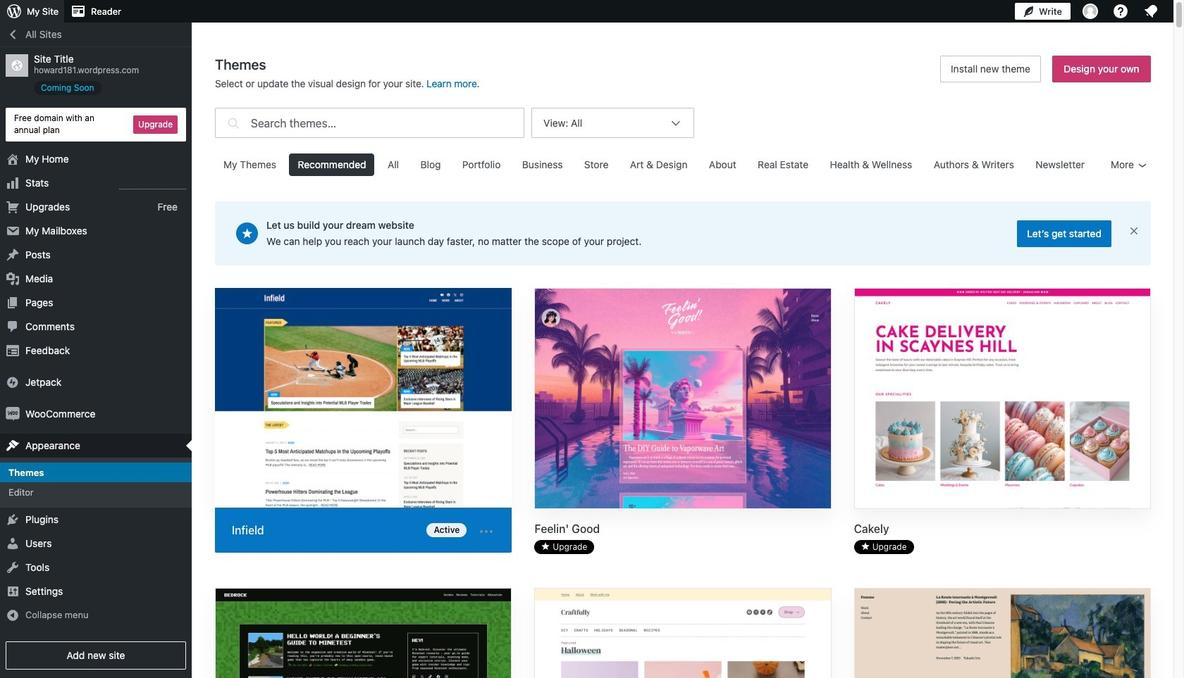 Task type: locate. For each thing, give the bounding box(es) containing it.
1 img image from the top
[[6, 375, 20, 390]]

Search search field
[[251, 109, 524, 137]]

my profile image
[[1083, 4, 1098, 19]]

1 vertical spatial img image
[[6, 407, 20, 421]]

None search field
[[215, 104, 525, 142]]

a cheerful wordpress blogging theme dedicated to all things homemade and delightful. image
[[535, 589, 831, 679]]

help image
[[1112, 3, 1129, 20]]

inspired by the iconic worlds of minecraft and minetest, bedrock is a blog theme that reminds the immersive experience of these games. image
[[216, 589, 511, 679]]

more options for theme infield image
[[478, 524, 495, 540]]

0 vertical spatial img image
[[6, 375, 20, 390]]

dismiss image
[[1129, 225, 1140, 236]]

img image
[[6, 375, 20, 390], [6, 407, 20, 421]]



Task type: describe. For each thing, give the bounding box(es) containing it.
a blog theme with a bold vaporwave aesthetic. its nostalgic atmosphere pays homage to the 80s and early 90s. image
[[535, 289, 831, 511]]

open search image
[[224, 104, 242, 142]]

manage your notifications image
[[1143, 3, 1160, 20]]

a passionate sports fan blog celebrating your favorite game. image
[[215, 288, 512, 511]]

cakely is a business theme perfect for bakers or cake makers with a vibrant colour. image
[[855, 289, 1150, 511]]

highest hourly views 0 image
[[119, 180, 186, 189]]

pomme is a simple portfolio theme for painters. image
[[855, 589, 1150, 679]]

2 img image from the top
[[6, 407, 20, 421]]



Task type: vqa. For each thing, say whether or not it's contained in the screenshot.
Let us build your dream website We can help you reach your launch day faster, no matter the scope of your project. on the left top of the page
no



